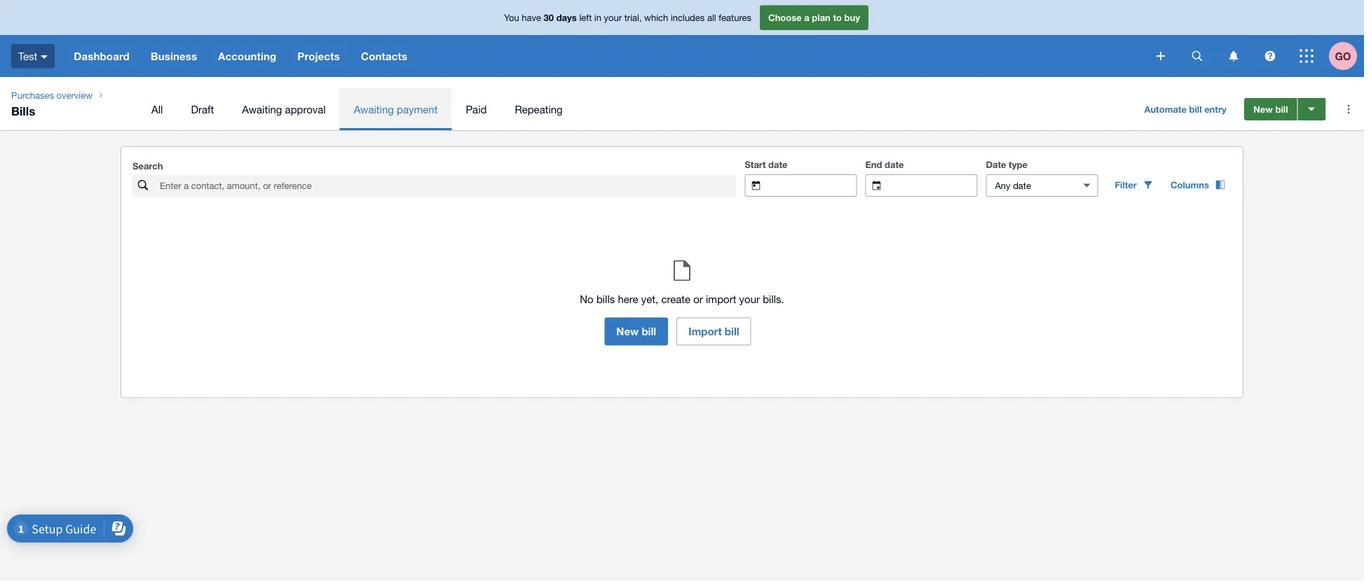 Task type: vqa. For each thing, say whether or not it's contained in the screenshot.
Draft          (1) 362.00
no



Task type: locate. For each thing, give the bounding box(es) containing it.
2 awaiting from the left
[[354, 103, 394, 115]]

type
[[1009, 159, 1028, 170]]

go button
[[1329, 35, 1364, 77]]

awaiting left approval
[[242, 103, 282, 115]]

new inside bills navigation
[[1254, 104, 1273, 115]]

navigation containing dashboard
[[63, 35, 1147, 77]]

awaiting approval
[[242, 103, 326, 115]]

bill down yet,
[[642, 326, 656, 338]]

end date
[[865, 159, 904, 170]]

paid
[[466, 103, 487, 115]]

no
[[580, 293, 594, 306]]

0 horizontal spatial new bill button
[[605, 318, 668, 346]]

Date type field
[[987, 175, 1071, 196]]

contacts
[[361, 50, 407, 62]]

End date field
[[892, 175, 977, 196]]

1 horizontal spatial your
[[739, 293, 760, 306]]

yet,
[[641, 293, 658, 306]]

bill right the entry
[[1276, 104, 1288, 115]]

menu
[[137, 88, 1125, 130]]

import
[[706, 293, 736, 306]]

0 horizontal spatial awaiting
[[242, 103, 282, 115]]

menu containing all
[[137, 88, 1125, 130]]

choose
[[768, 12, 802, 23]]

your
[[604, 12, 622, 23], [739, 293, 760, 306]]

svg image
[[1192, 51, 1203, 61], [1229, 51, 1238, 61], [1265, 51, 1276, 61], [1157, 52, 1165, 60], [41, 55, 48, 59]]

30
[[544, 12, 554, 23]]

features
[[719, 12, 752, 23]]

trial,
[[624, 12, 642, 23]]

1 horizontal spatial new bill button
[[1245, 98, 1297, 121]]

navigation
[[63, 35, 1147, 77]]

awaiting payment menu item
[[340, 88, 452, 130]]

repeating link
[[501, 88, 577, 130]]

0 horizontal spatial new bill
[[616, 326, 656, 338]]

new bill button right the entry
[[1245, 98, 1297, 121]]

bill inside button
[[725, 326, 739, 338]]

start
[[745, 159, 766, 170]]

bill left the entry
[[1189, 104, 1202, 115]]

0 vertical spatial new
[[1254, 104, 1273, 115]]

1 horizontal spatial new bill
[[1254, 104, 1288, 115]]

1 vertical spatial your
[[739, 293, 760, 306]]

purchases
[[11, 90, 54, 101]]

your left the bills.
[[739, 293, 760, 306]]

go
[[1335, 50, 1351, 62]]

1 horizontal spatial awaiting
[[354, 103, 394, 115]]

new bill down here on the left of page
[[616, 326, 656, 338]]

automate bill entry button
[[1136, 98, 1235, 121]]

entry
[[1205, 104, 1227, 115]]

choose a plan to buy
[[768, 12, 860, 23]]

bills navigation
[[0, 77, 1364, 130]]

import bill button
[[677, 318, 751, 346]]

date type
[[986, 159, 1028, 170]]

svg image
[[1300, 49, 1314, 63]]

1 horizontal spatial date
[[885, 159, 904, 170]]

a
[[804, 12, 810, 23]]

banner containing dashboard
[[0, 0, 1364, 77]]

date right start
[[768, 159, 788, 170]]

0 horizontal spatial your
[[604, 12, 622, 23]]

0 vertical spatial new bill button
[[1245, 98, 1297, 121]]

new bill button
[[1245, 98, 1297, 121], [605, 318, 668, 346]]

new right the entry
[[1254, 104, 1273, 115]]

all link
[[137, 88, 177, 130]]

automate
[[1144, 104, 1187, 115]]

draft link
[[177, 88, 228, 130]]

test
[[18, 50, 37, 62]]

create
[[661, 293, 691, 306]]

1 awaiting from the left
[[242, 103, 282, 115]]

to
[[833, 12, 842, 23]]

awaiting left payment
[[354, 103, 394, 115]]

awaiting inside awaiting payment link
[[354, 103, 394, 115]]

new down here on the left of page
[[616, 326, 639, 338]]

import bill
[[689, 326, 739, 338]]

awaiting for awaiting approval
[[242, 103, 282, 115]]

new bill button down here on the left of page
[[605, 318, 668, 346]]

test button
[[0, 35, 63, 77]]

awaiting
[[242, 103, 282, 115], [354, 103, 394, 115]]

bill right import
[[725, 326, 739, 338]]

awaiting payment
[[354, 103, 438, 115]]

paid link
[[452, 88, 501, 130]]

svg image inside test popup button
[[41, 55, 48, 59]]

buy
[[844, 12, 860, 23]]

banner
[[0, 0, 1364, 77]]

dashboard link
[[63, 35, 140, 77]]

draft
[[191, 103, 214, 115]]

0 vertical spatial new bill
[[1254, 104, 1288, 115]]

accounting
[[218, 50, 276, 62]]

business
[[151, 50, 197, 62]]

1 horizontal spatial new
[[1254, 104, 1273, 115]]

left
[[579, 12, 592, 23]]

awaiting inside awaiting approval link
[[242, 103, 282, 115]]

new bill
[[1254, 104, 1288, 115], [616, 326, 656, 338]]

1 vertical spatial new
[[616, 326, 639, 338]]

1 date from the left
[[768, 159, 788, 170]]

date
[[768, 159, 788, 170], [885, 159, 904, 170]]

your right in
[[604, 12, 622, 23]]

0 horizontal spatial new
[[616, 326, 639, 338]]

new bill right the entry
[[1254, 104, 1288, 115]]

automate bill entry
[[1144, 104, 1227, 115]]

date right the end
[[885, 159, 904, 170]]

0 vertical spatial your
[[604, 12, 622, 23]]

business button
[[140, 35, 208, 77]]

bill
[[1189, 104, 1202, 115], [1276, 104, 1288, 115], [642, 326, 656, 338], [725, 326, 739, 338]]

date
[[986, 159, 1006, 170]]

new
[[1254, 104, 1273, 115], [616, 326, 639, 338]]

2 date from the left
[[885, 159, 904, 170]]

0 horizontal spatial date
[[768, 159, 788, 170]]

plan
[[812, 12, 831, 23]]



Task type: describe. For each thing, give the bounding box(es) containing it.
purchases overview
[[11, 90, 93, 101]]

awaiting approval link
[[228, 88, 340, 130]]

repeating
[[515, 103, 563, 115]]

includes
[[671, 12, 705, 23]]

your inside banner
[[604, 12, 622, 23]]

days
[[556, 12, 577, 23]]

1 vertical spatial new bill
[[616, 326, 656, 338]]

date for end date
[[885, 159, 904, 170]]

projects
[[297, 50, 340, 62]]

new bill inside bills navigation
[[1254, 104, 1288, 115]]

approval
[[285, 103, 326, 115]]

awaiting payment link
[[340, 88, 452, 130]]

1 vertical spatial new bill button
[[605, 318, 668, 346]]

end
[[865, 159, 882, 170]]

you
[[504, 12, 519, 23]]

bills.
[[763, 293, 784, 306]]

Start date field
[[771, 175, 856, 196]]

which
[[644, 12, 668, 23]]

awaiting for awaiting payment
[[354, 103, 394, 115]]

navigation inside banner
[[63, 35, 1147, 77]]

overflow menu image
[[1335, 95, 1363, 123]]

contacts button
[[350, 35, 418, 77]]

new bill button inside bills navigation
[[1245, 98, 1297, 121]]

bills
[[11, 104, 35, 118]]

Search field
[[158, 176, 736, 197]]

accounting button
[[208, 35, 287, 77]]

purchases overview link
[[6, 88, 98, 102]]

you have 30 days left in your trial, which includes all features
[[504, 12, 752, 23]]

start date
[[745, 159, 788, 170]]

date for start date
[[768, 159, 788, 170]]

in
[[594, 12, 601, 23]]

here
[[618, 293, 638, 306]]

no bills here yet, create or import your bills.
[[580, 293, 784, 306]]

bill inside popup button
[[1189, 104, 1202, 115]]

all
[[707, 12, 716, 23]]

columns button
[[1162, 174, 1235, 196]]

filter
[[1115, 179, 1137, 190]]

projects button
[[287, 35, 350, 77]]

search
[[132, 161, 163, 171]]

bills
[[597, 293, 615, 306]]

have
[[522, 12, 541, 23]]

dashboard
[[74, 50, 130, 62]]

import
[[689, 326, 722, 338]]

all
[[151, 103, 163, 115]]

or
[[694, 293, 703, 306]]

columns
[[1171, 179, 1209, 190]]

overview
[[56, 90, 93, 101]]

payment
[[397, 103, 438, 115]]

menu inside bills navigation
[[137, 88, 1125, 130]]

filter button
[[1107, 174, 1162, 196]]



